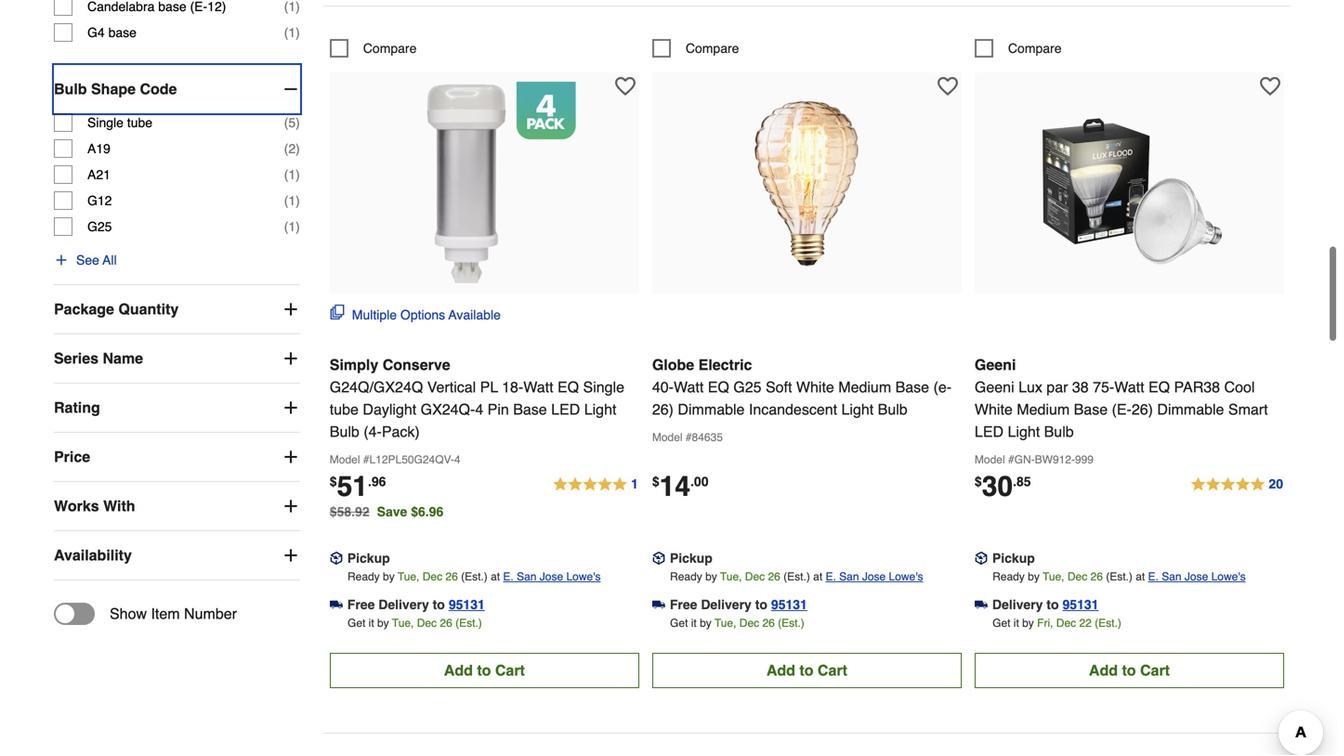 Task type: locate. For each thing, give the bounding box(es) containing it.
a19
[[87, 141, 111, 156]]

save
[[377, 505, 408, 520]]

3 lowe's from the left
[[1212, 571, 1246, 584]]

2 horizontal spatial compare
[[1009, 41, 1062, 56]]

add to cart for first add to cart button from right
[[1090, 662, 1171, 680]]

g4
[[87, 25, 105, 40]]

ready for 95131 button associated with 3rd e. san jose lowe's button from left
[[993, 571, 1025, 584]]

) for g4 base
[[296, 25, 300, 40]]

3 e. from the left
[[1149, 571, 1159, 584]]

# for geeni geeni lux par 38 75-watt eq par38 cool white medium base (e-26) dimmable smart led light bulb
[[1009, 454, 1015, 467]]

1 horizontal spatial ready by tue, dec 26 (est.) at e. san jose lowe's
[[670, 571, 924, 584]]

.00
[[691, 475, 709, 489]]

truck filled image for delivery
[[975, 599, 988, 612]]

globe
[[653, 356, 695, 374]]

0 vertical spatial white
[[797, 379, 835, 396]]

1 horizontal spatial dimmable
[[1158, 401, 1225, 418]]

at
[[491, 571, 500, 584], [814, 571, 823, 584], [1136, 571, 1146, 584]]

1 horizontal spatial at
[[814, 571, 823, 584]]

(est.)
[[461, 571, 488, 584], [784, 571, 811, 584], [1107, 571, 1133, 584], [456, 617, 482, 630], [778, 617, 805, 630], [1095, 617, 1122, 630]]

2 vertical spatial plus image
[[282, 547, 300, 565]]

1 cart from the left
[[495, 662, 525, 680]]

3 add to cart from the left
[[1090, 662, 1171, 680]]

1 get from the left
[[348, 617, 366, 630]]

3 ready by tue, dec 26 (est.) at e. san jose lowe's from the left
[[993, 571, 1246, 584]]

cart for third add to cart button from right
[[495, 662, 525, 680]]

2 horizontal spatial san
[[1162, 571, 1182, 584]]

eq left par38
[[1149, 379, 1171, 396]]

1 horizontal spatial 4
[[475, 401, 484, 418]]

white up incandescent
[[797, 379, 835, 396]]

4 left pin
[[475, 401, 484, 418]]

0 horizontal spatial tube
[[127, 115, 153, 130]]

1 horizontal spatial pickup image
[[653, 552, 666, 565]]

14
[[660, 471, 691, 503]]

base down 38
[[1074, 401, 1108, 418]]

2 compare from the left
[[686, 41, 740, 56]]

5 stars image for 51
[[552, 474, 640, 496]]

at for 2nd e. san jose lowe's button
[[814, 571, 823, 584]]

base inside simply conserve g24q/gx24q vertical pl 18-watt eq single tube daylight gx24q-4 pin base led light bulb (4-pack)
[[513, 401, 547, 418]]

2 delivery from the left
[[701, 598, 752, 613]]

delivery
[[379, 598, 429, 613], [701, 598, 752, 613], [993, 598, 1044, 613]]

0 horizontal spatial get
[[348, 617, 366, 630]]

price
[[54, 449, 90, 466]]

2 eq from the left
[[708, 379, 730, 396]]

plus image
[[54, 253, 69, 268], [282, 350, 300, 368], [282, 399, 300, 418], [282, 448, 300, 467]]

2 san from the left
[[840, 571, 860, 584]]

ready down $ 14 .00
[[670, 571, 703, 584]]

5 stars image
[[552, 474, 640, 496], [1190, 474, 1285, 496]]

2 horizontal spatial pickup
[[993, 551, 1036, 566]]

( 1 )
[[284, 25, 300, 40], [284, 167, 300, 182], [284, 193, 300, 208], [284, 220, 300, 234]]

eq
[[558, 379, 579, 396], [708, 379, 730, 396], [1149, 379, 1171, 396]]

bulb shape code
[[54, 81, 177, 98]]

0 horizontal spatial truck filled image
[[653, 599, 666, 612]]

# up .85
[[1009, 454, 1015, 467]]

lowe's for 3rd e. san jose lowe's button from left
[[1212, 571, 1246, 584]]

watt inside geeni geeni lux par 38 75-watt eq par38 cool white medium base (e-26) dimmable smart led light bulb
[[1115, 379, 1145, 396]]

1 horizontal spatial model
[[653, 431, 683, 444]]

# up the .96
[[363, 454, 370, 467]]

1 horizontal spatial medium
[[1017, 401, 1070, 418]]

led right pin
[[551, 401, 580, 418]]

free for 95131 button corresponding to 2nd e. san jose lowe's button
[[670, 598, 698, 613]]

1 truck filled image from the left
[[653, 599, 666, 612]]

tue,
[[398, 571, 420, 584], [721, 571, 742, 584], [1043, 571, 1065, 584], [392, 617, 414, 630], [715, 617, 737, 630]]

1 vertical spatial plus image
[[282, 498, 300, 516]]

0 horizontal spatial led
[[551, 401, 580, 418]]

medium left (e-
[[839, 379, 892, 396]]

geeni
[[975, 356, 1017, 374], [975, 379, 1015, 396]]

heart outline image
[[938, 76, 958, 97], [1261, 76, 1281, 97]]

40-
[[653, 379, 674, 396]]

2 horizontal spatial add to cart
[[1090, 662, 1171, 680]]

0 horizontal spatial 95131 button
[[449, 596, 485, 614]]

g25 down g12
[[87, 220, 112, 234]]

2 lowe's from the left
[[889, 571, 924, 584]]

0 horizontal spatial $
[[330, 475, 337, 489]]

0 horizontal spatial 5 stars image
[[552, 474, 640, 496]]

2 horizontal spatial at
[[1136, 571, 1146, 584]]

watt
[[524, 379, 554, 396], [674, 379, 704, 396], [1115, 379, 1145, 396]]

0 horizontal spatial ready by tue, dec 26 (est.) at e. san jose lowe's
[[348, 571, 601, 584]]

dimmable up 84635
[[678, 401, 745, 418]]

26 for 3rd e. san jose lowe's button from left
[[1091, 571, 1104, 584]]

g12
[[87, 193, 112, 208]]

0 horizontal spatial light
[[585, 401, 617, 418]]

# up .00
[[686, 431, 692, 444]]

1 horizontal spatial free
[[670, 598, 698, 613]]

ready down $58.92
[[348, 571, 380, 584]]

medium down the lux
[[1017, 401, 1070, 418]]

0 horizontal spatial model
[[330, 454, 360, 467]]

1 ready by tue, dec 26 (est.) at e. san jose lowe's from the left
[[348, 571, 601, 584]]

1 5 stars image from the left
[[552, 474, 640, 496]]

3 ready from the left
[[993, 571, 1025, 584]]

5013103807 element
[[330, 39, 417, 58]]

1 plus image from the top
[[282, 300, 300, 319]]

eq inside geeni geeni lux par 38 75-watt eq par38 cool white medium base (e-26) dimmable smart led light bulb
[[1149, 379, 1171, 396]]

3 eq from the left
[[1149, 379, 1171, 396]]

3 ( from the top
[[284, 141, 289, 156]]

plus image for series name
[[282, 350, 300, 368]]

1 horizontal spatial truck filled image
[[975, 599, 988, 612]]

$ left .00
[[653, 475, 660, 489]]

1 free from the left
[[348, 598, 375, 613]]

base inside globe electric 40-watt eq g25 soft white medium base (e- 26) dimmable incandescent light bulb
[[896, 379, 930, 396]]

)
[[296, 25, 300, 40], [296, 115, 300, 130], [296, 141, 300, 156], [296, 167, 300, 182], [296, 193, 300, 208], [296, 220, 300, 234]]

base inside geeni geeni lux par 38 75-watt eq par38 cool white medium base (e-26) dimmable smart led light bulb
[[1074, 401, 1108, 418]]

ready up delivery to 95131
[[993, 571, 1025, 584]]

1 horizontal spatial get it by tue, dec 26 (est.)
[[670, 617, 805, 630]]

0 vertical spatial led
[[551, 401, 580, 418]]

compare inside 1002794378 'element'
[[1009, 41, 1062, 56]]

availability button
[[54, 532, 300, 580]]

2 horizontal spatial base
[[1074, 401, 1108, 418]]

bulb inside simply conserve g24q/gx24q vertical pl 18-watt eq single tube daylight gx24q-4 pin base led light bulb (4-pack)
[[330, 423, 360, 441]]

( 1 ) for g4 base
[[284, 25, 300, 40]]

0 horizontal spatial compare
[[363, 41, 417, 56]]

with
[[103, 498, 135, 515]]

pickup image
[[975, 552, 988, 565]]

1 horizontal spatial $
[[653, 475, 660, 489]]

light up gn-
[[1008, 423, 1041, 441]]

light up 1 button
[[585, 401, 617, 418]]

model for g24q/gx24q vertical pl 18-watt eq single tube daylight gx24q-4 pin base led light bulb (4-pack)
[[330, 454, 360, 467]]

2 add from the left
[[767, 662, 796, 680]]

1 horizontal spatial pickup
[[670, 551, 713, 566]]

0 vertical spatial single
[[87, 115, 124, 130]]

2 add to cart button from the left
[[653, 654, 962, 689]]

$ inside $ 14 .00
[[653, 475, 660, 489]]

3 add from the left
[[1090, 662, 1119, 680]]

2 horizontal spatial 95131 button
[[1063, 596, 1099, 614]]

a21
[[87, 167, 111, 182]]

led up model # gn-bw912-999
[[975, 423, 1004, 441]]

1 horizontal spatial 95131 button
[[772, 596, 808, 614]]

1 horizontal spatial cart
[[818, 662, 848, 680]]

2 ( 1 ) from the top
[[284, 167, 300, 182]]

1 watt from the left
[[524, 379, 554, 396]]

3 $ from the left
[[975, 475, 982, 489]]

tube down code
[[127, 115, 153, 130]]

pickup image down '14'
[[653, 552, 666, 565]]

plus image for quantity
[[282, 300, 300, 319]]

dimmable down par38
[[1158, 401, 1225, 418]]

( 1 ) for g25
[[284, 220, 300, 234]]

pickup down $58.92 save $6.96
[[348, 551, 390, 566]]

san
[[517, 571, 537, 584], [840, 571, 860, 584], [1162, 571, 1182, 584]]

1 get it by tue, dec 26 (est.) from the left
[[348, 617, 482, 630]]

compare inside 5004699881 element
[[686, 41, 740, 56]]

0 horizontal spatial ready
[[348, 571, 380, 584]]

( 1 ) for a21
[[284, 167, 300, 182]]

$58.92
[[330, 505, 370, 520]]

model left 84635
[[653, 431, 683, 444]]

1 compare from the left
[[363, 41, 417, 56]]

1 horizontal spatial delivery
[[701, 598, 752, 613]]

2 horizontal spatial get
[[993, 617, 1011, 630]]

delivery for 95131 button corresponding to 2nd e. san jose lowe's button
[[701, 598, 752, 613]]

2 horizontal spatial eq
[[1149, 379, 1171, 396]]

model up 30
[[975, 454, 1006, 467]]

2 dimmable from the left
[[1158, 401, 1225, 418]]

2 horizontal spatial add
[[1090, 662, 1119, 680]]

0 horizontal spatial at
[[491, 571, 500, 584]]

6 ) from the top
[[296, 220, 300, 234]]

1 pickup image from the left
[[330, 552, 343, 565]]

eq inside simply conserve g24q/gx24q vertical pl 18-watt eq single tube daylight gx24q-4 pin base led light bulb (4-pack)
[[558, 379, 579, 396]]

5 stars image containing 1
[[552, 474, 640, 496]]

e. san jose lowe's button
[[503, 568, 601, 587], [826, 568, 924, 587], [1149, 568, 1246, 587]]

light right incandescent
[[842, 401, 874, 418]]

1 eq from the left
[[558, 379, 579, 396]]

0 horizontal spatial pickup image
[[330, 552, 343, 565]]

1 horizontal spatial #
[[686, 431, 692, 444]]

0 horizontal spatial delivery
[[379, 598, 429, 613]]

0 horizontal spatial 26)
[[653, 401, 674, 418]]

3 get from the left
[[993, 617, 1011, 630]]

plus image
[[282, 300, 300, 319], [282, 498, 300, 516], [282, 547, 300, 565]]

1 lowe's from the left
[[567, 571, 601, 584]]

get it by tue, dec 26 (est.)
[[348, 617, 482, 630], [670, 617, 805, 630]]

watt for g24q/gx24q vertical pl 18-watt eq single tube daylight gx24q-4 pin base led light bulb (4-pack)
[[524, 379, 554, 396]]

show item number
[[110, 606, 237, 623]]

ready by tue, dec 26 (est.) at e. san jose lowe's
[[348, 571, 601, 584], [670, 571, 924, 584], [993, 571, 1246, 584]]

3 at from the left
[[1136, 571, 1146, 584]]

par38
[[1175, 379, 1221, 396]]

#
[[686, 431, 692, 444], [363, 454, 370, 467], [1009, 454, 1015, 467]]

1 it from the left
[[369, 617, 374, 630]]

1
[[289, 25, 296, 40], [289, 167, 296, 182], [289, 193, 296, 208], [289, 220, 296, 234], [631, 477, 639, 492]]

2 $ from the left
[[653, 475, 660, 489]]

$ inside "$ 30 .85"
[[975, 475, 982, 489]]

) for a19
[[296, 141, 300, 156]]

free delivery to 95131
[[348, 598, 485, 613], [670, 598, 808, 613]]

( for a21
[[284, 167, 289, 182]]

3 ( 1 ) from the top
[[284, 193, 300, 208]]

4 down gx24q-
[[455, 454, 461, 467]]

0 vertical spatial plus image
[[282, 300, 300, 319]]

1 horizontal spatial white
[[975, 401, 1013, 418]]

0 vertical spatial g25
[[87, 220, 112, 234]]

4 inside simply conserve g24q/gx24q vertical pl 18-watt eq single tube daylight gx24q-4 pin base led light bulb (4-pack)
[[475, 401, 484, 418]]

show
[[110, 606, 147, 623]]

0 horizontal spatial jose
[[540, 571, 564, 584]]

0 horizontal spatial white
[[797, 379, 835, 396]]

electric
[[699, 356, 753, 374]]

1 $ from the left
[[330, 475, 337, 489]]

0 horizontal spatial watt
[[524, 379, 554, 396]]

package quantity button
[[54, 286, 300, 334]]

3 pickup from the left
[[993, 551, 1036, 566]]

eq down "electric"
[[708, 379, 730, 396]]

daylight
[[363, 401, 417, 418]]

conserve
[[383, 356, 451, 374]]

it for first e. san jose lowe's button from the left
[[369, 617, 374, 630]]

0 horizontal spatial eq
[[558, 379, 579, 396]]

5 stars image for 30
[[1190, 474, 1285, 496]]

jose
[[540, 571, 564, 584], [863, 571, 886, 584], [1185, 571, 1209, 584]]

watt up (e-
[[1115, 379, 1145, 396]]

2 horizontal spatial light
[[1008, 423, 1041, 441]]

0 vertical spatial geeni
[[975, 356, 1017, 374]]

add for first add to cart button from right
[[1090, 662, 1119, 680]]

5 stars image down smart
[[1190, 474, 1285, 496]]

eq right 18-
[[558, 379, 579, 396]]

1 horizontal spatial it
[[691, 617, 697, 630]]

see
[[76, 253, 99, 268]]

add
[[444, 662, 473, 680], [767, 662, 796, 680], [1090, 662, 1119, 680]]

plus image inside price button
[[282, 448, 300, 467]]

1 horizontal spatial eq
[[708, 379, 730, 396]]

( for g25
[[284, 220, 289, 234]]

l12pl50g24qv-
[[370, 454, 455, 467]]

rating button
[[54, 384, 300, 432]]

simply conserve g24q/gx24q vertical pl 18-watt eq single tube daylight gx24q-4 pin base led light bulb (4-pack) image
[[382, 82, 587, 286]]

2 truck filled image from the left
[[975, 599, 988, 612]]

1 horizontal spatial led
[[975, 423, 1004, 441]]

options
[[401, 308, 446, 323]]

tue, for first e. san jose lowe's button from the left's 95131 button
[[398, 571, 420, 584]]

1 horizontal spatial heart outline image
[[1261, 76, 1281, 97]]

1 horizontal spatial get
[[670, 617, 688, 630]]

1 ready from the left
[[348, 571, 380, 584]]

base
[[108, 25, 137, 40]]

pickup down actual price $14.00 "element"
[[670, 551, 713, 566]]

1 horizontal spatial watt
[[674, 379, 704, 396]]

$ left .85
[[975, 475, 982, 489]]

(
[[284, 25, 289, 40], [284, 115, 289, 130], [284, 141, 289, 156], [284, 167, 289, 182], [284, 193, 289, 208], [284, 220, 289, 234]]

globe electric 40-watt eq g25 soft white medium base (e- 26) dimmable incandescent light bulb
[[653, 356, 952, 418]]

multiple
[[352, 308, 397, 323]]

1 for g12
[[289, 193, 296, 208]]

( for a19
[[284, 141, 289, 156]]

3 cart from the left
[[1141, 662, 1171, 680]]

1 26) from the left
[[653, 401, 674, 418]]

2 add to cart from the left
[[767, 662, 848, 680]]

3 add to cart button from the left
[[975, 654, 1285, 689]]

gn-
[[1015, 454, 1035, 467]]

2 ) from the top
[[296, 115, 300, 130]]

1 horizontal spatial light
[[842, 401, 874, 418]]

) for single tube
[[296, 115, 300, 130]]

2 at from the left
[[814, 571, 823, 584]]

1 pickup from the left
[[348, 551, 390, 566]]

1 heart outline image from the left
[[938, 76, 958, 97]]

2 free from the left
[[670, 598, 698, 613]]

actual price $51.96 element
[[330, 471, 386, 503]]

light inside geeni geeni lux par 38 75-watt eq par38 cool white medium base (e-26) dimmable smart led light bulb
[[1008, 423, 1041, 441]]

single inside simply conserve g24q/gx24q vertical pl 18-watt eq single tube daylight gx24q-4 pin base led light bulb (4-pack)
[[583, 379, 625, 396]]

) for g25
[[296, 220, 300, 234]]

1 95131 button from the left
[[449, 596, 485, 614]]

plus image inside package quantity button
[[282, 300, 300, 319]]

0 vertical spatial medium
[[839, 379, 892, 396]]

1 dimmable from the left
[[678, 401, 745, 418]]

plus image inside the see all button
[[54, 253, 69, 268]]

g25
[[87, 220, 112, 234], [734, 379, 762, 396]]

1002794378 element
[[975, 39, 1062, 58]]

1 horizontal spatial add to cart
[[767, 662, 848, 680]]

1 horizontal spatial 5 stars image
[[1190, 474, 1285, 496]]

bulb
[[54, 81, 87, 98], [878, 401, 908, 418], [330, 423, 360, 441], [1045, 423, 1074, 441]]

plus image for price
[[282, 448, 300, 467]]

medium
[[839, 379, 892, 396], [1017, 401, 1070, 418]]

eq for geeni lux par 38 75-watt eq par38 cool white medium base (e-26) dimmable smart led light bulb
[[1149, 379, 1171, 396]]

2 get it by tue, dec 26 (est.) from the left
[[670, 617, 805, 630]]

$6.96
[[411, 505, 444, 520]]

38
[[1073, 379, 1089, 396]]

2 horizontal spatial ready
[[993, 571, 1025, 584]]

lowe's for 2nd e. san jose lowe's button
[[889, 571, 924, 584]]

1 horizontal spatial e.
[[826, 571, 837, 584]]

free
[[348, 598, 375, 613], [670, 598, 698, 613]]

3 it from the left
[[1014, 617, 1020, 630]]

ready for first e. san jose lowe's button from the left's 95131 button
[[348, 571, 380, 584]]

3 95131 button from the left
[[1063, 596, 1099, 614]]

2 5 stars image from the left
[[1190, 474, 1285, 496]]

it
[[369, 617, 374, 630], [691, 617, 697, 630], [1014, 617, 1020, 630]]

20
[[1270, 477, 1284, 492]]

it for 2nd e. san jose lowe's button
[[691, 617, 697, 630]]

2 cart from the left
[[818, 662, 848, 680]]

tube inside simply conserve g24q/gx24q vertical pl 18-watt eq single tube daylight gx24q-4 pin base led light bulb (4-pack)
[[330, 401, 359, 418]]

single up a19
[[87, 115, 124, 130]]

# for simply conserve g24q/gx24q vertical pl 18-watt eq single tube daylight gx24q-4 pin base led light bulb (4-pack)
[[363, 454, 370, 467]]

1 horizontal spatial add
[[767, 662, 796, 680]]

was price $58.92 element
[[330, 500, 377, 520]]

series name button
[[54, 335, 300, 383]]

$58.92 save $6.96
[[330, 505, 444, 520]]

plus image inside works with button
[[282, 498, 300, 516]]

pickup right pickup image
[[993, 551, 1036, 566]]

2 ready from the left
[[670, 571, 703, 584]]

1 geeni from the top
[[975, 356, 1017, 374]]

4 ) from the top
[[296, 167, 300, 182]]

0 horizontal spatial e.
[[503, 571, 514, 584]]

light inside simply conserve g24q/gx24q vertical pl 18-watt eq single tube daylight gx24q-4 pin base led light bulb (4-pack)
[[585, 401, 617, 418]]

free for first e. san jose lowe's button from the left's 95131 button
[[348, 598, 375, 613]]

1 ) from the top
[[296, 25, 300, 40]]

actual price $14.00 element
[[653, 471, 709, 503]]

globe electric 40-watt eq g25 soft white medium base (e-26) dimmable incandescent light bulb image
[[705, 82, 910, 286]]

2 horizontal spatial model
[[975, 454, 1006, 467]]

bulb shape code button
[[54, 65, 300, 114]]

0 horizontal spatial get it by tue, dec 26 (est.)
[[348, 617, 482, 630]]

1 button
[[552, 474, 640, 496]]

model up 51
[[330, 454, 360, 467]]

white up model # gn-bw912-999
[[975, 401, 1013, 418]]

bulb inside globe electric 40-watt eq g25 soft white medium base (e- 26) dimmable incandescent light bulb
[[878, 401, 908, 418]]

compare inside 5013103807 element
[[363, 41, 417, 56]]

2 horizontal spatial lowe's
[[1212, 571, 1246, 584]]

multiple options available link
[[330, 305, 501, 324]]

watt inside simply conserve g24q/gx24q vertical pl 18-watt eq single tube daylight gx24q-4 pin base led light bulb (4-pack)
[[524, 379, 554, 396]]

tue, for 95131 button associated with 3rd e. san jose lowe's button from left
[[1043, 571, 1065, 584]]

base left (e-
[[896, 379, 930, 396]]

1 at from the left
[[491, 571, 500, 584]]

2 95131 button from the left
[[772, 596, 808, 614]]

1 ( from the top
[[284, 25, 289, 40]]

0 horizontal spatial it
[[369, 617, 374, 630]]

1 horizontal spatial ready
[[670, 571, 703, 584]]

number
[[184, 606, 237, 623]]

1 vertical spatial medium
[[1017, 401, 1070, 418]]

0 horizontal spatial add to cart button
[[330, 654, 640, 689]]

single left 40-
[[583, 379, 625, 396]]

0 horizontal spatial cart
[[495, 662, 525, 680]]

3 plus image from the top
[[282, 547, 300, 565]]

5 stars image left '14'
[[552, 474, 640, 496]]

2 horizontal spatial e. san jose lowe's button
[[1149, 568, 1246, 587]]

1 add from the left
[[444, 662, 473, 680]]

plus image inside the availability button
[[282, 547, 300, 565]]

g25 left soft
[[734, 379, 762, 396]]

get for 95131 button associated with 3rd e. san jose lowe's button from left
[[993, 617, 1011, 630]]

3 jose from the left
[[1185, 571, 1209, 584]]

2 it from the left
[[691, 617, 697, 630]]

5 stars image containing 20
[[1190, 474, 1285, 496]]

4 ( 1 ) from the top
[[284, 220, 300, 234]]

see all button
[[54, 251, 117, 270]]

tue, for 95131 button corresponding to 2nd e. san jose lowe's button
[[721, 571, 742, 584]]

truck filled image
[[653, 599, 666, 612], [975, 599, 988, 612]]

pickup image
[[330, 552, 343, 565], [653, 552, 666, 565]]

1 vertical spatial single
[[583, 379, 625, 396]]

tube down g24q/gx24q
[[330, 401, 359, 418]]

3 95131 from the left
[[1063, 598, 1099, 613]]

0 horizontal spatial free
[[348, 598, 375, 613]]

g25 inside globe electric 40-watt eq g25 soft white medium base (e- 26) dimmable incandescent light bulb
[[734, 379, 762, 396]]

18-
[[502, 379, 524, 396]]

plus image inside "series name" button
[[282, 350, 300, 368]]

lowe's for first e. san jose lowe's button from the left
[[567, 571, 601, 584]]

95131
[[449, 598, 485, 613], [772, 598, 808, 613], [1063, 598, 1099, 613]]

add to cart button
[[330, 654, 640, 689], [653, 654, 962, 689], [975, 654, 1285, 689]]

2 free delivery to 95131 from the left
[[670, 598, 808, 613]]

1 ( 1 ) from the top
[[284, 25, 300, 40]]

watt down the globe
[[674, 379, 704, 396]]

2 horizontal spatial it
[[1014, 617, 1020, 630]]

1 horizontal spatial g25
[[734, 379, 762, 396]]

1 horizontal spatial compare
[[686, 41, 740, 56]]

ready for 95131 button corresponding to 2nd e. san jose lowe's button
[[670, 571, 703, 584]]

5 ( from the top
[[284, 193, 289, 208]]

3 watt from the left
[[1115, 379, 1145, 396]]

3 ) from the top
[[296, 141, 300, 156]]

white inside globe electric 40-watt eq g25 soft white medium base (e- 26) dimmable incandescent light bulb
[[797, 379, 835, 396]]

2 watt from the left
[[674, 379, 704, 396]]

1 san from the left
[[517, 571, 537, 584]]

1 horizontal spatial free delivery to 95131
[[670, 598, 808, 613]]

tube
[[127, 115, 153, 130], [330, 401, 359, 418]]

1 horizontal spatial san
[[840, 571, 860, 584]]

5 ) from the top
[[296, 193, 300, 208]]

$ inside $ 51 .96
[[330, 475, 337, 489]]

3 compare from the left
[[1009, 41, 1062, 56]]

2 horizontal spatial jose
[[1185, 571, 1209, 584]]

works with
[[54, 498, 135, 515]]

1 delivery from the left
[[379, 598, 429, 613]]

2 get from the left
[[670, 617, 688, 630]]

$ up "was price $58.92" element
[[330, 475, 337, 489]]

0 horizontal spatial add
[[444, 662, 473, 680]]

6 ( from the top
[[284, 220, 289, 234]]

2 ( from the top
[[284, 115, 289, 130]]

plus image inside "rating" button
[[282, 399, 300, 418]]

1 vertical spatial g25
[[734, 379, 762, 396]]

2 horizontal spatial cart
[[1141, 662, 1171, 680]]

gx24q-
[[421, 401, 475, 418]]

watt right pl
[[524, 379, 554, 396]]

2 26) from the left
[[1132, 401, 1154, 418]]

2 pickup image from the left
[[653, 552, 666, 565]]

1 horizontal spatial jose
[[863, 571, 886, 584]]

1 free delivery to 95131 from the left
[[348, 598, 485, 613]]

26
[[446, 571, 458, 584], [768, 571, 781, 584], [1091, 571, 1104, 584], [440, 617, 453, 630], [763, 617, 775, 630]]

1 vertical spatial geeni
[[975, 379, 1015, 396]]

pickup image up truck filled image
[[330, 552, 343, 565]]

0 vertical spatial tube
[[127, 115, 153, 130]]

delivery to 95131
[[993, 598, 1099, 613]]

at for 3rd e. san jose lowe's button from left
[[1136, 571, 1146, 584]]

26) inside geeni geeni lux par 38 75-watt eq par38 cool white medium base (e-26) dimmable smart led light bulb
[[1132, 401, 1154, 418]]

0 horizontal spatial base
[[513, 401, 547, 418]]

1 add to cart from the left
[[444, 662, 525, 680]]

fri,
[[1038, 617, 1054, 630]]

1 horizontal spatial tube
[[330, 401, 359, 418]]

base down 18-
[[513, 401, 547, 418]]

0 horizontal spatial san
[[517, 571, 537, 584]]

0 horizontal spatial dimmable
[[678, 401, 745, 418]]

0 horizontal spatial #
[[363, 454, 370, 467]]



Task type: vqa. For each thing, say whether or not it's contained in the screenshot.
Mix within 'All Purpose 50- Quart All-purpose Potting Soil Mix'
no



Task type: describe. For each thing, give the bounding box(es) containing it.
see all
[[76, 253, 117, 268]]

soft
[[766, 379, 793, 396]]

1 add to cart button from the left
[[330, 654, 640, 689]]

simply conserve g24q/gx24q vertical pl 18-watt eq single tube daylight gx24q-4 pin base led light bulb (4-pack)
[[330, 356, 625, 441]]

eq inside globe electric 40-watt eq g25 soft white medium base (e- 26) dimmable incandescent light bulb
[[708, 379, 730, 396]]

compare for 1002794378 'element'
[[1009, 41, 1062, 56]]

truck filled image
[[330, 599, 343, 612]]

get for 95131 button corresponding to 2nd e. san jose lowe's button
[[670, 617, 688, 630]]

light inside globe electric 40-watt eq g25 soft white medium base (e- 26) dimmable incandescent light bulb
[[842, 401, 874, 418]]

multiple options available
[[352, 308, 501, 323]]

95131 button for 3rd e. san jose lowe's button from left
[[1063, 596, 1099, 614]]

( for single tube
[[284, 115, 289, 130]]

cool
[[1225, 379, 1256, 396]]

( 1 ) for g12
[[284, 193, 300, 208]]

compare for 5013103807 element
[[363, 41, 417, 56]]

model # 84635
[[653, 431, 723, 444]]

model # gn-bw912-999
[[975, 454, 1094, 467]]

get it by fri, dec 22 (est.)
[[993, 617, 1122, 630]]

it for 3rd e. san jose lowe's button from left
[[1014, 617, 1020, 630]]

(e-
[[1112, 401, 1132, 418]]

0 horizontal spatial g25
[[87, 220, 112, 234]]

white inside geeni geeni lux par 38 75-watt eq par38 cool white medium base (e-26) dimmable smart led light bulb
[[975, 401, 1013, 418]]

quantity
[[118, 301, 179, 318]]

get for first e. san jose lowe's button from the left's 95131 button
[[348, 617, 366, 630]]

2 jose from the left
[[863, 571, 886, 584]]

) for g12
[[296, 193, 300, 208]]

1 for g4 base
[[289, 25, 296, 40]]

0 horizontal spatial single
[[87, 115, 124, 130]]

$ for 14
[[653, 475, 660, 489]]

package quantity
[[54, 301, 179, 318]]

2 e. from the left
[[826, 571, 837, 584]]

(e-
[[934, 379, 952, 396]]

pl
[[480, 379, 498, 396]]

medium inside globe electric 40-watt eq g25 soft white medium base (e- 26) dimmable incandescent light bulb
[[839, 379, 892, 396]]

.96
[[368, 475, 386, 489]]

model for 40-watt eq g25 soft white medium base (e- 26) dimmable incandescent light bulb
[[653, 431, 683, 444]]

$ 51 .96
[[330, 471, 386, 503]]

simply
[[330, 356, 379, 374]]

model for geeni lux par 38 75-watt eq par38 cool white medium base (e-26) dimmable smart led light bulb
[[975, 454, 1006, 467]]

watt inside globe electric 40-watt eq g25 soft white medium base (e- 26) dimmable incandescent light bulb
[[674, 379, 704, 396]]

bulb inside button
[[54, 81, 87, 98]]

1 e. from the left
[[503, 571, 514, 584]]

item
[[151, 606, 180, 623]]

compare for 5004699881 element
[[686, 41, 740, 56]]

pickup for first e. san jose lowe's button from the left's 95131 button
[[348, 551, 390, 566]]

22
[[1080, 617, 1092, 630]]

add to cart for third add to cart button from right
[[444, 662, 525, 680]]

at for first e. san jose lowe's button from the left
[[491, 571, 500, 584]]

.85
[[1014, 475, 1032, 489]]

get it by tue, dec 26 (est.) for first e. san jose lowe's button from the left's 95131 button
[[348, 617, 482, 630]]

show item number element
[[54, 604, 237, 626]]

geeni geeni lux par 38 75-watt eq par38 cool white medium base (e-26) dimmable smart led light bulb image
[[1028, 82, 1232, 286]]

rating
[[54, 399, 100, 417]]

series name
[[54, 350, 143, 367]]

geeni geeni lux par 38 75-watt eq par38 cool white medium base (e-26) dimmable smart led light bulb
[[975, 356, 1269, 441]]

price button
[[54, 433, 300, 482]]

1 e. san jose lowe's button from the left
[[503, 568, 601, 587]]

truck filled image for free
[[653, 599, 666, 612]]

actual price $30.85 element
[[975, 471, 1032, 503]]

$ 14 .00
[[653, 471, 709, 503]]

bulb inside geeni geeni lux par 38 75-watt eq par38 cool white medium base (e-26) dimmable smart led light bulb
[[1045, 423, 1074, 441]]

get it by tue, dec 26 (est.) for 95131 button corresponding to 2nd e. san jose lowe's button
[[670, 617, 805, 630]]

par
[[1047, 379, 1069, 396]]

minus image
[[282, 80, 300, 99]]

add for third add to cart button from right
[[444, 662, 473, 680]]

eq for g24q/gx24q vertical pl 18-watt eq single tube daylight gx24q-4 pin base led light bulb (4-pack)
[[558, 379, 579, 396]]

pickup for 95131 button associated with 3rd e. san jose lowe's button from left
[[993, 551, 1036, 566]]

(4-
[[364, 423, 382, 441]]

heart outline image
[[615, 76, 636, 97]]

( 2 )
[[284, 141, 300, 156]]

$ for 30
[[975, 475, 982, 489]]

75-
[[1094, 379, 1115, 396]]

dimmable inside geeni geeni lux par 38 75-watt eq par38 cool white medium base (e-26) dimmable smart led light bulb
[[1158, 401, 1225, 418]]

available
[[449, 308, 501, 323]]

incandescent
[[749, 401, 838, 418]]

$ for 51
[[330, 475, 337, 489]]

0 horizontal spatial 4
[[455, 454, 461, 467]]

999
[[1076, 454, 1094, 467]]

shape
[[91, 81, 136, 98]]

works
[[54, 498, 99, 515]]

95131 button for 2nd e. san jose lowe's button
[[772, 596, 808, 614]]

led inside simply conserve g24q/gx24q vertical pl 18-watt eq single tube daylight gx24q-4 pin base led light bulb (4-pack)
[[551, 401, 580, 418]]

medium inside geeni geeni lux par 38 75-watt eq par38 cool white medium base (e-26) dimmable smart led light bulb
[[1017, 401, 1070, 418]]

$ 30 .85
[[975, 471, 1032, 503]]

5
[[289, 115, 296, 130]]

2 ready by tue, dec 26 (est.) at e. san jose lowe's from the left
[[670, 571, 924, 584]]

lux
[[1019, 379, 1043, 396]]

delivery for first e. san jose lowe's button from the left's 95131 button
[[379, 598, 429, 613]]

( 5 )
[[284, 115, 300, 130]]

smart
[[1229, 401, 1269, 418]]

bw912-
[[1035, 454, 1076, 467]]

20 button
[[1190, 474, 1285, 496]]

model # l12pl50g24qv-4
[[330, 454, 461, 467]]

works with button
[[54, 483, 300, 531]]

5004699881 element
[[653, 39, 740, 58]]

code
[[140, 81, 177, 98]]

plus image for rating
[[282, 399, 300, 418]]

cart for 2nd add to cart button from the left
[[818, 662, 848, 680]]

name
[[103, 350, 143, 367]]

watt for geeni lux par 38 75-watt eq par38 cool white medium base (e-26) dimmable smart led light bulb
[[1115, 379, 1145, 396]]

add for 2nd add to cart button from the left
[[767, 662, 796, 680]]

pickup image for free's truck filled icon
[[653, 552, 666, 565]]

add to cart for 2nd add to cart button from the left
[[767, 662, 848, 680]]

) for a21
[[296, 167, 300, 182]]

26 for first e. san jose lowe's button from the left
[[446, 571, 458, 584]]

pin
[[488, 401, 509, 418]]

pack)
[[382, 423, 420, 441]]

26 for 2nd e. san jose lowe's button
[[768, 571, 781, 584]]

dimmable inside globe electric 40-watt eq g25 soft white medium base (e- 26) dimmable incandescent light bulb
[[678, 401, 745, 418]]

( for g4 base
[[284, 25, 289, 40]]

package
[[54, 301, 114, 318]]

3 e. san jose lowe's button from the left
[[1149, 568, 1246, 587]]

2 95131 from the left
[[772, 598, 808, 613]]

led inside geeni geeni lux par 38 75-watt eq par38 cool white medium base (e-26) dimmable smart led light bulb
[[975, 423, 1004, 441]]

g24q/gx24q
[[330, 379, 423, 396]]

51
[[337, 471, 368, 503]]

plus image for with
[[282, 498, 300, 516]]

# for globe electric 40-watt eq g25 soft white medium base (e- 26) dimmable incandescent light bulb
[[686, 431, 692, 444]]

3 san from the left
[[1162, 571, 1182, 584]]

3 delivery from the left
[[993, 598, 1044, 613]]

2 e. san jose lowe's button from the left
[[826, 568, 924, 587]]

availability
[[54, 547, 132, 564]]

series
[[54, 350, 99, 367]]

all
[[103, 253, 117, 268]]

2
[[289, 141, 296, 156]]

1 for a21
[[289, 167, 296, 182]]

84635
[[692, 431, 723, 444]]

vertical
[[427, 379, 476, 396]]

2 geeni from the top
[[975, 379, 1015, 396]]

1 jose from the left
[[540, 571, 564, 584]]

1 95131 from the left
[[449, 598, 485, 613]]

cart for first add to cart button from right
[[1141, 662, 1171, 680]]

1 for g25
[[289, 220, 296, 234]]

26) inside globe electric 40-watt eq g25 soft white medium base (e- 26) dimmable incandescent light bulb
[[653, 401, 674, 418]]

1 inside button
[[631, 477, 639, 492]]

( for g12
[[284, 193, 289, 208]]

30
[[982, 471, 1014, 503]]

g4 base
[[87, 25, 137, 40]]

single tube
[[87, 115, 153, 130]]

pickup for 95131 button corresponding to 2nd e. san jose lowe's button
[[670, 551, 713, 566]]

2 heart outline image from the left
[[1261, 76, 1281, 97]]

pickup image for truck filled image
[[330, 552, 343, 565]]

95131 button for first e. san jose lowe's button from the left
[[449, 596, 485, 614]]



